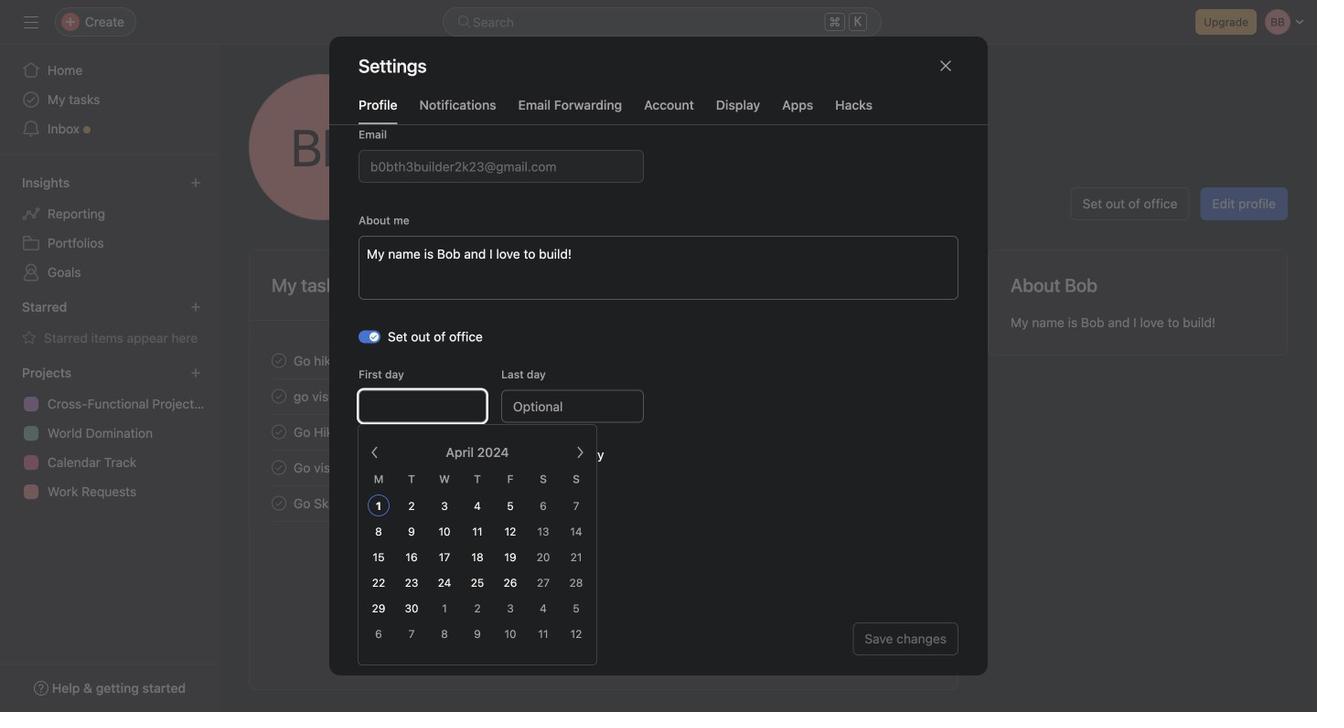 Task type: vqa. For each thing, say whether or not it's contained in the screenshot.
Projects element
yes



Task type: describe. For each thing, give the bounding box(es) containing it.
2 mark complete checkbox from the top
[[268, 457, 290, 479]]

hide sidebar image
[[24, 15, 38, 29]]

starred element
[[0, 291, 220, 357]]

close this dialog image
[[939, 59, 954, 73]]

1 mark complete image from the top
[[268, 350, 290, 372]]

global element
[[0, 45, 220, 155]]

2 mark complete image from the top
[[268, 421, 290, 443]]



Task type: locate. For each thing, give the bounding box(es) containing it.
2 mark complete checkbox from the top
[[268, 386, 290, 408]]

1 mark complete checkbox from the top
[[268, 350, 290, 372]]

next month image
[[573, 446, 588, 460]]

previous month image
[[368, 446, 383, 460]]

I usually work from 9am-5pm PST. Feel free to assign me a task with a due date anytime. Also, I love dogs! text field
[[359, 236, 959, 300]]

settings tab list
[[329, 95, 988, 125]]

projects element
[[0, 357, 220, 511]]

Mark complete checkbox
[[268, 350, 290, 372], [268, 386, 290, 408]]

None checkbox
[[359, 450, 370, 461]]

2 vertical spatial mark complete image
[[268, 457, 290, 479]]

None text field
[[359, 390, 487, 423]]

insights element
[[0, 167, 220, 291]]

1 mark complete image from the top
[[268, 386, 290, 408]]

0 vertical spatial mark complete checkbox
[[268, 421, 290, 443]]

None text field
[[359, 150, 644, 183]]

1 vertical spatial mark complete image
[[268, 493, 290, 515]]

0 vertical spatial mark complete checkbox
[[268, 350, 290, 372]]

Optional text field
[[502, 390, 644, 423]]

3 mark complete checkbox from the top
[[268, 493, 290, 515]]

dialog
[[329, 0, 988, 676]]

0 vertical spatial mark complete image
[[268, 386, 290, 408]]

1 vertical spatial mark complete checkbox
[[268, 386, 290, 408]]

Mark complete checkbox
[[268, 421, 290, 443], [268, 457, 290, 479], [268, 493, 290, 515]]

2 vertical spatial mark complete checkbox
[[268, 493, 290, 515]]

mark complete image
[[268, 350, 290, 372], [268, 421, 290, 443], [268, 457, 290, 479]]

mark complete image
[[268, 386, 290, 408], [268, 493, 290, 515]]

switch
[[359, 331, 381, 343]]

3 mark complete image from the top
[[268, 457, 290, 479]]

0 vertical spatial mark complete image
[[268, 350, 290, 372]]

1 vertical spatial mark complete checkbox
[[268, 457, 290, 479]]

1 mark complete checkbox from the top
[[268, 421, 290, 443]]

2 mark complete image from the top
[[268, 493, 290, 515]]

1 vertical spatial mark complete image
[[268, 421, 290, 443]]



